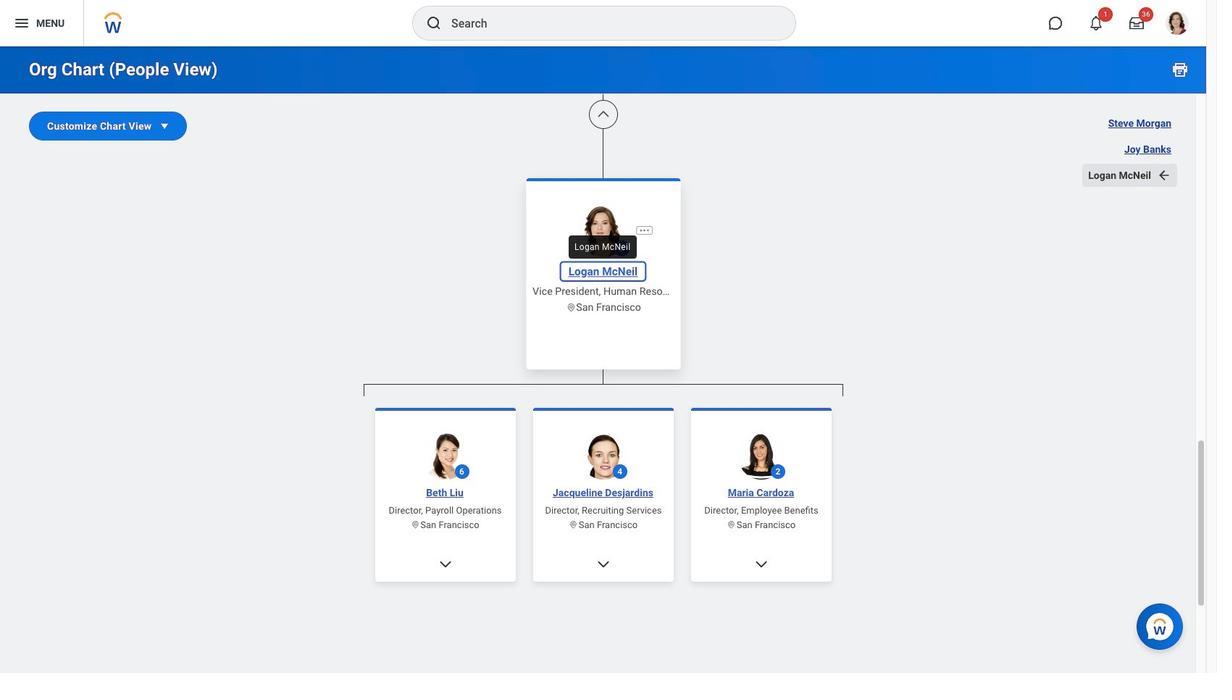 Task type: describe. For each thing, give the bounding box(es) containing it.
logan mcneil, logan mcneil, 3 direct reports element
[[364, 396, 844, 674]]

location image
[[569, 521, 579, 530]]

2 chevron down image from the left
[[754, 557, 769, 572]]

location image for chevron down icon
[[411, 521, 421, 530]]

location image for second chevron down image from the left
[[727, 521, 737, 530]]

arrow left image
[[1158, 168, 1172, 183]]

related actions image
[[639, 224, 651, 236]]



Task type: vqa. For each thing, say whether or not it's contained in the screenshot.
1st the chevron down image
yes



Task type: locate. For each thing, give the bounding box(es) containing it.
inbox large image
[[1130, 16, 1145, 30]]

caret down image
[[157, 119, 172, 133]]

1 horizontal spatial location image
[[566, 302, 576, 312]]

profile logan mcneil image
[[1166, 12, 1190, 38]]

print org chart image
[[1172, 61, 1190, 78]]

chevron down image
[[438, 557, 453, 572]]

main content
[[0, 0, 1207, 674]]

notifications large image
[[1090, 16, 1104, 30]]

0 horizontal spatial location image
[[411, 521, 421, 530]]

0 horizontal spatial chevron down image
[[596, 557, 611, 572]]

1 horizontal spatial chevron down image
[[754, 557, 769, 572]]

justify image
[[13, 14, 30, 32]]

2 horizontal spatial location image
[[727, 521, 737, 530]]

location image
[[566, 302, 576, 312], [411, 521, 421, 530], [727, 521, 737, 530]]

1 chevron down image from the left
[[596, 557, 611, 572]]

search image
[[426, 14, 443, 32]]

chevron down image
[[596, 557, 611, 572], [754, 557, 769, 572]]

tooltip
[[565, 231, 641, 263]]

Search Workday  search field
[[452, 7, 766, 39]]

chevron up image
[[596, 107, 611, 122]]



